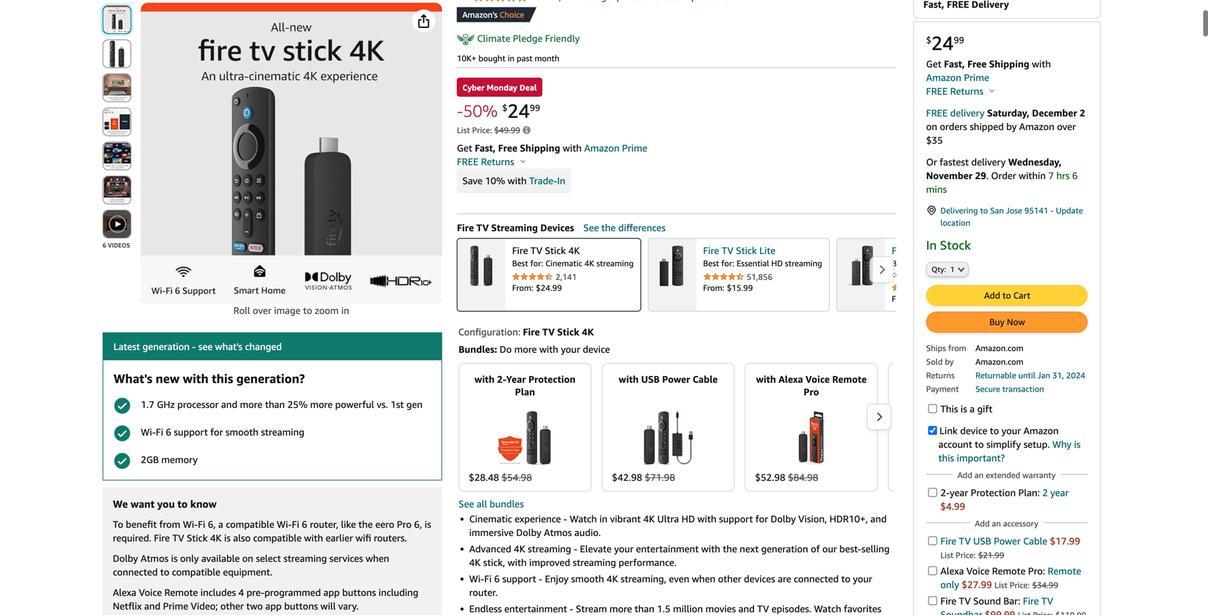 Task type: vqa. For each thing, say whether or not it's contained in the screenshot.
&
no



Task type: locate. For each thing, give the bounding box(es) containing it.
compatible up also
[[226, 519, 274, 530]]

transaction
[[1002, 384, 1044, 394]]

netflix
[[113, 601, 142, 612]]

best for fire tv stick lite
[[703, 259, 719, 268]]

router,
[[310, 519, 338, 530]]

0 vertical spatial cinematic
[[545, 259, 582, 268]]

entertainment
[[636, 544, 699, 555], [504, 604, 567, 615]]

1 vertical spatial  image
[[114, 453, 131, 470]]

0 horizontal spatial an
[[974, 471, 984, 480]]

1 horizontal spatial from:
[[703, 283, 724, 293]]

this inside why is this important?
[[938, 453, 954, 464]]

the left next
[[723, 544, 737, 555]]

streaming down see the differences link
[[596, 259, 634, 268]]

2 for: from the left
[[721, 259, 734, 268]]

when
[[366, 553, 389, 564], [692, 574, 715, 585]]

next image left convenient
[[878, 265, 886, 275]]

1 vertical spatial price:
[[956, 551, 976, 560]]

fire for fire tv usb power cable $17.99 list price: $21.99
[[940, 536, 956, 547]]

amazon.com for amazon.com sold by
[[975, 343, 1023, 353]]

0 horizontal spatial free returns button
[[457, 155, 525, 169]]

next image left this is a gift option
[[876, 412, 883, 422]]

prime for left amazon prime link
[[622, 142, 647, 154]]

$4.99
[[940, 501, 965, 512]]

amazon.com down buy
[[975, 343, 1023, 353]]

controls
[[960, 270, 990, 279]]

ultra
[[657, 514, 679, 525]]

0 horizontal spatial see
[[459, 499, 474, 510]]

best
[[512, 259, 528, 268], [703, 259, 719, 268], [892, 259, 908, 268]]

2 horizontal spatial hd
[[925, 259, 937, 268]]

fire inside to benefit from wi-fi 6, a compatible wi-fi 6 router, like the eero pro 6, is required. fire tv stick 4k is also compatible with earlier wifi routers.
[[154, 533, 170, 544]]

add up buy
[[984, 290, 1000, 301]]

0 vertical spatial get
[[926, 58, 941, 69]]

hd right ultra
[[681, 514, 695, 525]]

on inside 'free delivery saturday, december 2 on orders shipped by amazon over $35'
[[926, 121, 937, 132]]

1 horizontal spatial from
[[948, 343, 966, 353]]

Add to Cart submit
[[927, 286, 1087, 306]]

smooth inside cinematic experience - watch in vibrant 4k ultra hd with support for dolby vision, hdr10+, and immersive dolby atmos audio. advanced 4k streaming - elevate your entertainment with the next generation of our best-selling 4k stick, with improved streaming performance. wi-fi 6 support - enjoy smooth 4k streaming, even when other devices are connected to your router. endless entertainment - stream more than 1.5 million movies and tv episodes. watch favorites
[[571, 574, 604, 585]]

tv down $34.99
[[1041, 596, 1053, 607]]

bar:
[[1003, 596, 1020, 607]]

and right netflix
[[144, 601, 160, 612]]

to benefit from wi-fi 6, a compatible wi-fi 6 router, like the eero pro 6, is required. fire tv stick 4k is also compatible with earlier wifi routers.
[[113, 519, 431, 544]]

tv left episodes.
[[757, 604, 769, 615]]

1 horizontal spatial this
[[938, 453, 954, 464]]

1 horizontal spatial voice
[[806, 374, 830, 385]]

0 vertical spatial when
[[366, 553, 389, 564]]

sound
[[973, 596, 1001, 607]]

free up free delivery link
[[926, 85, 948, 97]]

climate
[[477, 33, 510, 44]]

get down the $ 24 99
[[926, 58, 941, 69]]

0 vertical spatial the
[[601, 222, 616, 233]]

accessory
[[1003, 519, 1038, 529]]

an down important?
[[974, 471, 984, 480]]

2 horizontal spatial prime
[[964, 72, 989, 83]]

delivery inside 'free delivery saturday, december 2 on orders shipped by amazon over $35'
[[950, 107, 985, 118]]

99 inside -50% $ 24 99
[[530, 103, 540, 113]]

0 vertical spatial in
[[508, 53, 514, 63]]

Buy Now submit
[[927, 312, 1087, 332]]

select
[[256, 553, 281, 564]]

stick for 4k
[[545, 245, 566, 256]]

cinematic
[[545, 259, 582, 268], [469, 514, 512, 525]]

wednesday, november 29
[[926, 156, 1062, 181]]

stick inside fire tv stick best for: hd streaming with convenient device controls
[[924, 245, 945, 256]]

cinematic inside cinematic experience - watch in vibrant 4k ultra hd with support for dolby vision, hdr10+, and immersive dolby atmos audio. advanced 4k streaming - elevate your entertainment with the next generation of our best-selling 4k stick, with improved streaming performance. wi-fi 6 support - enjoy smooth 4k streaming, even when other devices are connected to your router. endless entertainment - stream more than 1.5 million movies and tv episodes. watch favorites
[[469, 514, 512, 525]]

simplify
[[986, 439, 1021, 450]]

2 horizontal spatial alexa
[[940, 566, 964, 577]]

1 horizontal spatial list
[[940, 551, 953, 560]]

2 horizontal spatial price:
[[1010, 581, 1030, 590]]

tv inside cinematic experience - watch in vibrant 4k ultra hd with support for dolby vision, hdr10+, and immersive dolby atmos audio. advanced 4k streaming - elevate your entertainment with the next generation of our best-selling 4k stick, with improved streaming performance. wi-fi 6 support - enjoy smooth 4k streaming, even when other devices are connected to your router. endless entertainment - stream more than 1.5 million movies and tv episodes. watch favorites
[[757, 604, 769, 615]]

prime inside alexa voice remote includes 4 pre-programmed app buttons including netflix and prime video; other two app buttons will vary.
[[163, 601, 188, 612]]

2 horizontal spatial in
[[599, 514, 608, 525]]

0 vertical spatial list
[[457, 125, 470, 135]]

2 inside 2-year protection plan: 2 year $4.99
[[1042, 487, 1048, 499]]

popover image
[[520, 159, 525, 163]]

by down ships from
[[945, 357, 954, 367]]

remote inside alexa voice remote includes 4 pre-programmed app buttons including netflix and prime video; other two app buttons will vary.
[[164, 587, 198, 598]]

fire tv usb power cable link
[[940, 536, 1050, 547]]

6 inside to benefit from wi-fi 6, a compatible wi-fi 6 router, like the eero pro 6, is required. fire tv stick 4k is also compatible with earlier wifi routers.
[[302, 519, 307, 530]]

on inside dolby atmos is only available on select streaming services when connected to compatible equipment.
[[242, 553, 253, 564]]

fire for fire tv soundbar
[[1023, 596, 1039, 607]]

0 horizontal spatial smooth
[[225, 427, 258, 438]]

atmos down experience
[[544, 527, 572, 539]]

fi left router,
[[292, 519, 299, 530]]

$21.99
[[978, 551, 1004, 560]]

1 horizontal spatial an
[[992, 519, 1001, 529]]

31,
[[1052, 371, 1064, 380]]

1 horizontal spatial shipping
[[989, 58, 1029, 69]]

voice inside alexa voice remote includes 4 pre-programmed app buttons including netflix and prime video; other two app buttons will vary.
[[139, 587, 162, 598]]

pre-
[[247, 587, 264, 598]]

list down "50%"
[[457, 125, 470, 135]]

fire inside fire tv stick 4k best for: cinematic 4k streaming
[[512, 245, 528, 256]]

than left 1.5
[[635, 604, 654, 615]]

see left all
[[459, 499, 474, 510]]

ships
[[926, 343, 946, 353]]

- inside delivering to san jose 95141 - update location
[[1050, 206, 1054, 215]]

of
[[811, 544, 820, 555]]

for up next
[[755, 514, 768, 525]]

is inside dolby atmos is only available on select streaming services when connected to compatible equipment.
[[171, 553, 178, 564]]

free up free delivery link
[[967, 58, 987, 69]]

tv for fire tv stick lite best for: essential hd streaming
[[722, 245, 733, 256]]

get for left amazon prime link
[[457, 142, 472, 154]]

0 vertical spatial $
[[926, 35, 931, 45]]

entertainment up performance.
[[636, 544, 699, 555]]

get for top amazon prime link
[[926, 58, 941, 69]]

6 inside 7 hrs 6 mins
[[1072, 170, 1078, 181]]

generation up are
[[761, 544, 808, 555]]

for: up from: $24.99
[[530, 259, 543, 268]]

cart
[[1013, 290, 1030, 301]]

jan
[[1038, 371, 1050, 380]]

1 vertical spatial amazon prime link
[[584, 142, 647, 154]]

1 horizontal spatial pro
[[804, 386, 819, 398]]

shipping for top amazon prime link
[[989, 58, 1029, 69]]

 image left 1.7
[[114, 397, 131, 415]]

tv up from: $15.99
[[722, 245, 733, 256]]

buttons up the vary.
[[342, 587, 376, 598]]

trade-
[[529, 175, 557, 186]]

or fastest delivery
[[926, 156, 1008, 168]]

$42.98
[[612, 472, 642, 483]]

alexa
[[779, 374, 803, 385], [940, 566, 964, 577], [113, 587, 136, 598]]

 image
[[114, 397, 131, 415], [114, 453, 131, 470]]

amazon.com inside amazon.com sold by
[[975, 343, 1023, 353]]

best inside fire tv stick 4k best for: cinematic 4k streaming
[[512, 259, 528, 268]]

account
[[938, 439, 972, 450]]

fire for fire tv streaming devices
[[457, 222, 474, 233]]

0 vertical spatial price:
[[472, 125, 492, 135]]

also
[[233, 533, 251, 544]]

more right stream
[[609, 604, 632, 615]]

streaming up programmed
[[283, 553, 327, 564]]

roll over image to zoom in
[[233, 305, 349, 316]]

free
[[967, 58, 987, 69], [498, 142, 517, 154]]

add for add to cart
[[984, 290, 1000, 301]]

from: for fire tv stick lite
[[703, 283, 724, 293]]

- left enjoy
[[539, 574, 542, 585]]

0 horizontal spatial pro
[[397, 519, 412, 530]]

plan
[[515, 386, 535, 398]]

cyber
[[462, 83, 485, 92]]

the up wifi
[[358, 519, 373, 530]]

fire up soundbar
[[940, 596, 956, 607]]

2 best from the left
[[703, 259, 719, 268]]

stick up qty:
[[924, 245, 945, 256]]

in up devices
[[557, 175, 565, 186]]

fire tv sound bar:
[[940, 596, 1020, 607]]

0 vertical spatial over
[[1057, 121, 1076, 132]]

None submit
[[103, 6, 131, 33], [103, 40, 131, 67], [103, 74, 131, 102], [103, 108, 131, 136], [103, 142, 131, 170], [103, 177, 131, 204], [103, 211, 131, 238], [103, 6, 131, 33], [103, 40, 131, 67], [103, 74, 131, 102], [103, 108, 131, 136], [103, 142, 131, 170], [103, 177, 131, 204], [103, 211, 131, 238]]

amazon.com inside amazon.com returns
[[975, 357, 1023, 367]]

free for the right free returns button
[[926, 85, 948, 97]]

hd down lite
[[771, 259, 783, 268]]

than left 25%
[[265, 399, 285, 410]]

fire for fire tv stick 4k best for: cinematic 4k streaming
[[512, 245, 528, 256]]

shipping
[[989, 58, 1029, 69], [520, 142, 560, 154]]

product image image up $71.98
[[642, 411, 694, 466]]

0 vertical spatial entertainment
[[636, 544, 699, 555]]

0 vertical spatial in
[[557, 175, 565, 186]]

1 vertical spatial delivery
[[971, 156, 1006, 168]]

stick for best
[[924, 245, 945, 256]]

0 horizontal spatial year
[[950, 487, 968, 499]]

wi- up router.
[[469, 574, 484, 585]]

- left stream
[[570, 604, 573, 615]]

prime for top amazon prime link
[[964, 72, 989, 83]]

from right 'ships'
[[948, 343, 966, 353]]

fire inside fire tv stick lite best for: essential hd streaming
[[703, 245, 719, 256]]

from: left $15.99
[[703, 283, 724, 293]]

1 vertical spatial usb
[[973, 536, 991, 547]]

0 horizontal spatial cinematic
[[469, 514, 512, 525]]

0 vertical spatial amazon prime link
[[926, 72, 989, 83]]

0 horizontal spatial in
[[341, 305, 349, 316]]

fire inside fire tv stick best for: hd streaming with convenient device controls
[[892, 245, 908, 256]]

1 for: from the left
[[530, 259, 543, 268]]

 image for 1.7 ghz processor and more than 25% more powerful vs. 1st gen
[[114, 397, 131, 415]]

1 vertical spatial for
[[755, 514, 768, 525]]

stick inside fire tv stick 4k best for: cinematic 4k streaming
[[545, 245, 566, 256]]

1 vertical spatial list
[[940, 551, 953, 560]]

returns up free delivery link
[[950, 85, 983, 97]]

shipping up popover image
[[989, 58, 1029, 69]]

stick down devices
[[545, 245, 566, 256]]

list inside fire tv usb power cable $17.99 list price: $21.99
[[940, 551, 953, 560]]

returns for popover image
[[950, 85, 983, 97]]

watch left favorites
[[814, 604, 841, 615]]

1 vertical spatial returns
[[481, 156, 514, 167]]

two
[[246, 601, 263, 612]]

next image for best for: cinematic 4k streaming
[[878, 265, 886, 275]]

1 vertical spatial alexa
[[940, 566, 964, 577]]

alexa for alexa voice remote includes 4 pre-programmed app buttons including netflix and prime video; other two app buttons will vary.
[[113, 587, 136, 598]]

amazon.com up returnable
[[975, 357, 1023, 367]]

2 horizontal spatial support
[[719, 514, 753, 525]]

free for bottom free returns button
[[457, 156, 478, 167]]

connected inside cinematic experience - watch in vibrant 4k ultra hd with support for dolby vision, hdr10+, and immersive dolby atmos audio. advanced 4k streaming - elevate your entertainment with the next generation of our best-selling 4k stick, with improved streaming performance. wi-fi 6 support - enjoy smooth 4k streaming, even when other devices are connected to your router. endless entertainment - stream more than 1.5 million movies and tv episodes. watch favorites
[[794, 574, 839, 585]]

amazon.com returns
[[926, 357, 1023, 380]]

1 vertical spatial in
[[341, 305, 349, 316]]

free for top amazon prime link
[[967, 58, 987, 69]]

fast, for top amazon prime link
[[944, 58, 965, 69]]

1 vertical spatial get
[[457, 142, 472, 154]]

link device to your amazon account   to simplify setup.
[[938, 425, 1059, 450]]

10%
[[485, 175, 505, 186]]

your
[[561, 344, 580, 355], [1002, 425, 1021, 436], [614, 544, 633, 555], [853, 574, 872, 585]]

2-
[[497, 374, 506, 385], [940, 487, 950, 499]]

2 vertical spatial list
[[995, 581, 1008, 590]]

 image
[[114, 425, 131, 442]]

when right even
[[692, 574, 715, 585]]

past
[[517, 53, 532, 63]]

None checkbox
[[928, 426, 937, 435], [928, 537, 937, 546], [928, 567, 937, 576], [928, 597, 937, 606], [928, 426, 937, 435], [928, 537, 937, 546], [928, 567, 937, 576], [928, 597, 937, 606]]

on up equipment.
[[242, 553, 253, 564]]

smooth down 1.7 ghz processor and more than 25% more powerful vs. 1st gen
[[225, 427, 258, 438]]

even
[[669, 574, 689, 585]]

free returns button up 10%
[[457, 155, 525, 169]]

price: inside fire tv usb power cable $17.99 list price: $21.99
[[956, 551, 976, 560]]

for: up from: $15.99
[[721, 259, 734, 268]]

6 down stick,
[[494, 574, 500, 585]]

year up the "$4.99"
[[950, 487, 968, 499]]

0 vertical spatial prime
[[964, 72, 989, 83]]

is right the why
[[1074, 439, 1081, 450]]

0 vertical spatial from
[[948, 343, 966, 353]]

tv inside fire tv stick 4k best for: cinematic 4k streaming
[[531, 245, 542, 256]]

2- inside 2-year protection plan: 2 year $4.99
[[940, 487, 950, 499]]

1 vertical spatial from
[[159, 519, 180, 530]]

0 horizontal spatial over
[[253, 305, 271, 316]]

0 vertical spatial 99
[[954, 35, 964, 45]]

1 vertical spatial add
[[957, 471, 972, 480]]

1 horizontal spatial other
[[718, 574, 741, 585]]

2 horizontal spatial list
[[995, 581, 1008, 590]]

shipped
[[970, 121, 1004, 132]]

add down important?
[[957, 471, 972, 480]]

1 vertical spatial free returns
[[457, 156, 517, 167]]

2gb memory
[[141, 454, 198, 466]]

now
[[1007, 317, 1025, 327]]

3 product image image from the left
[[797, 411, 825, 466]]

$52.98
[[755, 472, 785, 483]]

1 vertical spatial pro
[[397, 519, 412, 530]]

- right 95141
[[1050, 206, 1054, 215]]

2- up the "$4.99"
[[940, 487, 950, 499]]

best inside fire tv stick lite best for: essential hd streaming
[[703, 259, 719, 268]]

1 vertical spatial cable
[[1023, 536, 1047, 547]]

1 vertical spatial free
[[498, 142, 517, 154]]

4k down see the differences link
[[584, 259, 594, 268]]

returns for popover icon
[[481, 156, 514, 167]]

payment
[[926, 384, 959, 394]]

for: for fire tv stick 4k
[[530, 259, 543, 268]]

qty:
[[932, 265, 946, 274]]

best up from: $24.99
[[512, 259, 528, 268]]

1 year from the left
[[950, 487, 968, 499]]

with inside with 2-year protection plan
[[474, 374, 495, 385]]

None checkbox
[[928, 488, 937, 497]]

1.7 ghz processor and more than 25% more powerful vs. 1st gen
[[141, 399, 423, 410]]

delivery up orders
[[950, 107, 985, 118]]

1 horizontal spatial protection
[[971, 487, 1016, 499]]

usb
[[641, 374, 660, 385], [973, 536, 991, 547]]

1 vertical spatial dolby
[[516, 527, 541, 539]]

1 vertical spatial when
[[692, 574, 715, 585]]

- inside -50% $ 24 99
[[457, 101, 463, 121]]

list down alexa voice remote pro:
[[995, 581, 1008, 590]]

best inside fire tv stick best for: hd streaming with convenient device controls
[[892, 259, 908, 268]]

list
[[457, 238, 1208, 312], [459, 363, 1021, 492]]

get fast, free shipping with amazon prime up popover icon
[[457, 142, 647, 154]]

tv inside fire tv stick best for: hd streaming with convenient device controls
[[910, 245, 922, 256]]

dolby down experience
[[516, 527, 541, 539]]

and inside alexa voice remote includes 4 pre-programmed app buttons including netflix and prime video; other two app buttons will vary.
[[144, 601, 160, 612]]

3 for: from the left
[[910, 259, 923, 268]]

1 vertical spatial generation
[[761, 544, 808, 555]]

save
[[462, 175, 483, 186]]

a left the gift on the right bottom of page
[[970, 403, 975, 415]]

in left stock
[[926, 238, 937, 252]]

0 vertical spatial watch
[[570, 514, 597, 525]]

1 horizontal spatial free returns
[[926, 85, 986, 97]]

streaming
[[491, 222, 538, 233]]

add up fire tv usb power cable link
[[975, 519, 990, 529]]

0 horizontal spatial on
[[242, 553, 253, 564]]

0 vertical spatial app
[[323, 587, 340, 598]]

voice for alexa voice remote pro:
[[966, 566, 990, 577]]

atmos inside dolby atmos is only available on select streaming services when connected to compatible equipment.
[[141, 553, 169, 564]]

0 vertical spatial atmos
[[544, 527, 572, 539]]

entertainment down enjoy
[[504, 604, 567, 615]]

1 vertical spatial prime
[[622, 142, 647, 154]]

a inside to benefit from wi-fi 6, a compatible wi-fi 6 router, like the eero pro 6, is required. fire tv stick 4k is also compatible with earlier wifi routers.
[[218, 519, 223, 530]]

setup.
[[1024, 439, 1050, 450]]

list containing fire tv stick 4k
[[457, 238, 1208, 312]]

1 horizontal spatial usb
[[973, 536, 991, 547]]

0 horizontal spatial protection
[[528, 374, 576, 385]]

fi
[[156, 427, 163, 438], [198, 519, 205, 530], [292, 519, 299, 530], [484, 574, 492, 585]]

support
[[174, 427, 208, 438], [719, 514, 753, 525], [502, 574, 536, 585]]

$28.48 $54.98
[[469, 472, 532, 483]]

changed
[[245, 341, 282, 352]]

2 horizontal spatial product image image
[[797, 411, 825, 466]]

fast,
[[944, 58, 965, 69], [475, 142, 496, 154]]

do
[[500, 344, 512, 355]]

with inside fire tv stick best for: hd streaming with convenient device controls
[[978, 259, 994, 268]]

amazon inside 'free delivery saturday, december 2 on orders shipped by amazon over $35'
[[1019, 121, 1054, 132]]

router.
[[469, 587, 498, 599]]

a up the available
[[218, 519, 223, 530]]

for
[[210, 427, 223, 438], [755, 514, 768, 525]]

free up the save
[[457, 156, 478, 167]]

1 vertical spatial the
[[358, 519, 373, 530]]

from inside to benefit from wi-fi 6, a compatible wi-fi 6 router, like the eero pro 6, is required. fire tv stick 4k is also compatible with earlier wifi routers.
[[159, 519, 180, 530]]

from: down convenient
[[892, 294, 913, 304]]

mins
[[926, 184, 947, 195]]

protection inside with 2-year protection plan
[[528, 374, 576, 385]]

free returns
[[926, 85, 986, 97], [457, 156, 517, 167]]

free returns for popover icon
[[457, 156, 517, 167]]

remote inside remote only
[[1048, 566, 1081, 577]]

connected down the 'of' on the right bottom of the page
[[794, 574, 839, 585]]

only left the available
[[180, 553, 199, 564]]

stick inside to benefit from wi-fi 6, a compatible wi-fi 6 router, like the eero pro 6, is required. fire tv stick 4k is also compatible with earlier wifi routers.
[[187, 533, 208, 544]]

2  image from the top
[[114, 453, 131, 470]]

0 horizontal spatial dolby
[[113, 553, 138, 564]]

1 vertical spatial 99
[[530, 103, 540, 113]]

for: inside fire tv stick 4k best for: cinematic 4k streaming
[[530, 259, 543, 268]]

list containing with 2-year protection plan
[[459, 363, 1021, 492]]

1 vertical spatial voice
[[966, 566, 990, 577]]

voice for alexa voice remote includes 4 pre-programmed app buttons including netflix and prime video; other two app buttons will vary.
[[139, 587, 162, 598]]

secure transaction
[[975, 384, 1044, 394]]

0 horizontal spatial only
[[180, 553, 199, 564]]

1 best from the left
[[512, 259, 528, 268]]

0 vertical spatial generation
[[143, 341, 190, 352]]

by inside 'free delivery saturday, december 2 on orders shipped by amazon over $35'
[[1006, 121, 1017, 132]]

all-new amazon fire tv stick 4k streaming device, includes support for wi-fi 6, dolby vision/atmos, free &amp; live tv image
[[141, 3, 442, 304]]

get down list price: $49.99
[[457, 142, 472, 154]]

6 right hrs
[[1072, 170, 1078, 181]]

2 product image image from the left
[[642, 411, 694, 466]]

fastest
[[940, 156, 969, 168]]

product image image
[[497, 411, 553, 466], [642, 411, 694, 466], [797, 411, 825, 466]]

0 vertical spatial smooth
[[225, 427, 258, 438]]

1 amazon.com from the top
[[975, 343, 1023, 353]]

usb inside fire tv usb power cable $17.99 list price: $21.99
[[973, 536, 991, 547]]

fire right bar:
[[1023, 596, 1039, 607]]

1 horizontal spatial in
[[926, 238, 937, 252]]

and right 'movies'
[[738, 604, 755, 615]]

3 best from the left
[[892, 259, 908, 268]]

remote only link
[[940, 566, 1081, 591]]

over
[[1057, 121, 1076, 132], [253, 305, 271, 316]]

on for select
[[242, 553, 253, 564]]

1 vertical spatial compatible
[[253, 533, 302, 544]]

tv for fire tv stick 4k best for: cinematic 4k streaming
[[531, 245, 542, 256]]

product image image for $54.98
[[497, 411, 553, 466]]

1 product image image from the left
[[497, 411, 553, 466]]

6 left router,
[[302, 519, 307, 530]]

configuration:
[[458, 327, 520, 338]]

2 amazon.com from the top
[[975, 357, 1023, 367]]

cable inside list
[[693, 374, 718, 385]]

list left the $21.99
[[940, 551, 953, 560]]

fast, down list price: $49.99
[[475, 142, 496, 154]]

secure transaction button
[[975, 383, 1044, 394]]

get fast, free shipping with amazon prime for top amazon prime link
[[926, 58, 1051, 83]]

1 horizontal spatial free
[[967, 58, 987, 69]]

roll
[[233, 305, 250, 316]]

1 vertical spatial on
[[242, 553, 253, 564]]

tv down the "$4.99"
[[959, 536, 971, 547]]

4
[[238, 587, 244, 598]]

0 vertical spatial compatible
[[226, 519, 274, 530]]

connected
[[113, 567, 158, 578], [794, 574, 839, 585]]

than inside cinematic experience - watch in vibrant 4k ultra hd with support for dolby vision, hdr10+, and immersive dolby atmos audio. advanced 4k streaming - elevate your entertainment with the next generation of our best-selling 4k stick, with improved streaming performance. wi-fi 6 support - enjoy smooth 4k streaming, even when other devices are connected to your router. endless entertainment - stream more than 1.5 million movies and tv episodes. watch favorites
[[635, 604, 654, 615]]

than
[[265, 399, 285, 410], [635, 604, 654, 615]]

price: up bar:
[[1010, 581, 1030, 590]]

image
[[274, 305, 301, 316]]

fire inside fire tv usb power cable $17.99 list price: $21.99
[[940, 536, 956, 547]]

device
[[935, 270, 958, 279], [583, 344, 610, 355], [960, 425, 987, 436]]

1 vertical spatial entertainment
[[504, 604, 567, 615]]

amazon inside "link device to your amazon account   to simplify setup."
[[1023, 425, 1059, 436]]

hd up convenient
[[925, 259, 937, 268]]

tv inside to benefit from wi-fi 6, a compatible wi-fi 6 router, like the eero pro 6, is required. fire tv stick 4k is also compatible with earlier wifi routers.
[[172, 533, 184, 544]]

1  image from the top
[[114, 397, 131, 415]]

1 horizontal spatial entertainment
[[636, 544, 699, 555]]

with alexa voice remote pro
[[756, 374, 867, 398]]

2 inside 'free delivery saturday, december 2 on orders shipped by amazon over $35'
[[1080, 107, 1085, 118]]

to inside dolby atmos is only available on select streaming services when connected to compatible equipment.
[[160, 567, 169, 578]]

$ 24 99
[[926, 32, 964, 54]]

fire inside fire tv soundbar
[[1023, 596, 1039, 607]]

2 vertical spatial compatible
[[172, 567, 220, 578]]

on up the $35
[[926, 121, 937, 132]]

hd inside fire tv stick best for: hd streaming with convenient device controls
[[925, 259, 937, 268]]

protection up plan
[[528, 374, 576, 385]]

device inside fire tv stick best for: hd streaming with convenient device controls
[[935, 270, 958, 279]]

next image
[[878, 265, 886, 275], [876, 412, 883, 422]]

2 horizontal spatial dolby
[[771, 514, 796, 525]]

1 vertical spatial see
[[459, 499, 474, 510]]

tv inside fire tv soundbar
[[1041, 596, 1053, 607]]

alexa inside with alexa voice remote pro
[[779, 374, 803, 385]]

get fast, free shipping with amazon prime for left amazon prime link
[[457, 142, 647, 154]]

- right experience
[[563, 514, 567, 525]]

dolby
[[771, 514, 796, 525], [516, 527, 541, 539], [113, 553, 138, 564]]

0 vertical spatial free returns button
[[926, 84, 994, 98]]

0 vertical spatial delivery
[[950, 107, 985, 118]]

1 vertical spatial amazon.com
[[975, 357, 1023, 367]]

support down the processor
[[174, 427, 208, 438]]

tv up convenient
[[910, 245, 922, 256]]

earlier
[[326, 533, 353, 544]]



Task type: describe. For each thing, give the bounding box(es) containing it.
connected inside dolby atmos is only available on select streaming services when connected to compatible equipment.
[[113, 567, 158, 578]]

wednesday,
[[1008, 156, 1062, 168]]

your up performance.
[[614, 544, 633, 555]]

devices
[[540, 222, 574, 233]]

stock
[[940, 238, 971, 252]]

$ inside -50% $ 24 99
[[502, 103, 507, 113]]

climate pledge friendly image
[[457, 33, 475, 46]]

1 vertical spatial buttons
[[284, 601, 318, 612]]

climate pledge friendly
[[477, 33, 580, 44]]

like
[[341, 519, 356, 530]]

more down the configuration: fire tv stick 4k
[[514, 344, 537, 355]]

0 horizontal spatial support
[[174, 427, 208, 438]]

add for add an accessory
[[975, 519, 990, 529]]

list inside $27.99 list price: $34.99
[[995, 581, 1008, 590]]

2- inside with 2-year protection plan
[[497, 374, 506, 385]]

other inside alexa voice remote includes 4 pre-programmed app buttons including netflix and prime video; other two app buttons will vary.
[[220, 601, 244, 612]]

$84.98
[[788, 472, 818, 483]]

cyber monday deal
[[462, 83, 537, 92]]

latest generation - see what's changed
[[114, 341, 282, 352]]

4k left stick,
[[469, 557, 481, 569]]

returnable until jan 31, 2024 button
[[975, 369, 1085, 381]]

shipping for left amazon prime link
[[520, 142, 560, 154]]

by inside amazon.com sold by
[[945, 357, 954, 367]]

elevate
[[580, 544, 612, 555]]

alexa voice remote includes 4 pre-programmed app buttons including netflix and prime video; other two app buttons will vary.
[[113, 587, 418, 612]]

$ inside the $ 24 99
[[926, 35, 931, 45]]

0 vertical spatial for
[[210, 427, 223, 438]]

tv for fire tv soundbar
[[1041, 596, 1053, 607]]

location
[[940, 218, 970, 228]]

free delivery saturday, december 2 on orders shipped by amazon over $35
[[926, 107, 1085, 146]]

4k up 2,141
[[568, 245, 580, 256]]

fire up bundles: do more with your device
[[523, 327, 540, 338]]

bundles:
[[459, 344, 497, 355]]

for inside cinematic experience - watch in vibrant 4k ultra hd with support for dolby vision, hdr10+, and immersive dolby atmos audio. advanced 4k streaming - elevate your entertainment with the next generation of our best-selling 4k stick, with improved streaming performance. wi-fi 6 support - enjoy smooth 4k streaming, even when other devices are connected to your router. endless entertainment - stream more than 1.5 million movies and tv episodes. watch favorites
[[755, 514, 768, 525]]

This is a gift checkbox
[[928, 404, 937, 413]]

experience
[[515, 514, 561, 525]]

more down generation?
[[240, 399, 262, 410]]

know
[[190, 498, 217, 511]]

atmos inside cinematic experience - watch in vibrant 4k ultra hd with support for dolby vision, hdr10+, and immersive dolby atmos audio. advanced 4k streaming - elevate your entertainment with the next generation of our best-selling 4k stick, with improved streaming performance. wi-fi 6 support - enjoy smooth 4k streaming, even when other devices are connected to your router. endless entertainment - stream more than 1.5 million movies and tv episodes. watch favorites
[[544, 527, 572, 539]]

list for $54.98's next image
[[459, 363, 1021, 492]]

see the differences
[[583, 222, 666, 233]]

0 vertical spatial 24
[[931, 32, 954, 54]]

product image image for $84.98
[[797, 411, 825, 466]]

and up wi-fi 6 support for smooth streaming
[[221, 399, 237, 410]]

4k inside to benefit from wi-fi 6, a compatible wi-fi 6 router, like the eero pro 6, is required. fire tv stick 4k is also compatible with earlier wifi routers.
[[210, 533, 222, 544]]

free inside 'free delivery saturday, december 2 on orders shipped by amazon over $35'
[[926, 107, 948, 118]]

with inside to benefit from wi-fi 6, a compatible wi-fi 6 router, like the eero pro 6, is required. fire tv stick 4k is also compatible with earlier wifi routers.
[[304, 533, 323, 544]]

1.7
[[141, 399, 154, 410]]

and right the hdr10+, in the bottom right of the page
[[870, 514, 887, 525]]

dolby inside dolby atmos is only available on select streaming services when connected to compatible equipment.
[[113, 553, 138, 564]]

wi- down know
[[183, 519, 198, 530]]

amazon.com for amazon.com returns
[[975, 357, 1023, 367]]

this is a gift
[[940, 403, 993, 415]]

2-year protection plan: 2 year $4.99
[[940, 487, 1069, 512]]

wi- inside cinematic experience - watch in vibrant 4k ultra hd with support for dolby vision, hdr10+, and immersive dolby atmos audio. advanced 4k streaming - elevate your entertainment with the next generation of our best-selling 4k stick, with improved streaming performance. wi-fi 6 support - enjoy smooth 4k streaming, even when other devices are connected to your router. endless entertainment - stream more than 1.5 million movies and tv episodes. watch favorites
[[469, 574, 484, 585]]

an for accessory
[[992, 519, 1001, 529]]

until
[[1018, 371, 1035, 380]]

popover image
[[990, 89, 994, 92]]

see for see all bundles
[[459, 499, 474, 510]]

for: inside fire tv stick best for: hd streaming with convenient device controls
[[910, 259, 923, 268]]

an for extended
[[974, 471, 984, 480]]

wi- down 1.7
[[141, 427, 156, 438]]

new
[[156, 372, 180, 386]]

generation?
[[236, 372, 305, 386]]

free returns for popover image
[[926, 85, 986, 97]]

4k right advanced
[[514, 544, 525, 555]]

fi down "ghz"
[[156, 427, 163, 438]]

4k left ultra
[[643, 514, 655, 525]]

endless
[[469, 604, 502, 615]]

1 vertical spatial over
[[253, 305, 271, 316]]

1 vertical spatial device
[[583, 344, 610, 355]]

streaming up "improved"
[[528, 544, 571, 555]]

- left "elevate"
[[574, 544, 577, 555]]

4k up bundles: do more with your device
[[582, 327, 594, 338]]

device inside "link device to your amazon account   to simplify setup."
[[960, 425, 987, 436]]

pro inside to benefit from wi-fi 6, a compatible wi-fi 6 router, like the eero pro 6, is required. fire tv stick 4k is also compatible with earlier wifi routers.
[[397, 519, 412, 530]]

$35
[[926, 135, 943, 146]]

wi- up the select
[[277, 519, 292, 530]]

10k+
[[457, 53, 476, 63]]

the inside cinematic experience - watch in vibrant 4k ultra hd with support for dolby vision, hdr10+, and immersive dolby atmos audio. advanced 4k streaming - elevate your entertainment with the next generation of our best-selling 4k stick, with improved streaming performance. wi-fi 6 support - enjoy smooth 4k streaming, even when other devices are connected to your router. endless entertainment - stream more than 1.5 million movies and tv episodes. watch favorites
[[723, 544, 737, 555]]

1 vertical spatial free returns button
[[457, 155, 525, 169]]

streaming,
[[621, 574, 666, 585]]

51,856
[[747, 272, 773, 282]]

from: $24.99
[[512, 283, 562, 293]]

more right 25%
[[310, 399, 333, 410]]

2gb
[[141, 454, 159, 466]]

videos
[[108, 242, 130, 249]]

1 horizontal spatial in
[[508, 53, 514, 63]]

99 inside the $ 24 99
[[954, 35, 964, 45]]

streaming inside fire tv stick lite best for: essential hd streaming
[[785, 259, 822, 268]]

10k+ bought in past month
[[457, 53, 559, 63]]

2 horizontal spatial from:
[[892, 294, 913, 304]]

6 inside cinematic experience - watch in vibrant 4k ultra hd with support for dolby vision, hdr10+, and immersive dolby atmos audio. advanced 4k streaming - elevate your entertainment with the next generation of our best-selling 4k stick, with improved streaming performance. wi-fi 6 support - enjoy smooth 4k streaming, even when other devices are connected to your router. endless entertainment - stream more than 1.5 million movies and tv episodes. watch favorites
[[494, 574, 500, 585]]

routers.
[[374, 533, 407, 544]]

bought
[[478, 53, 505, 63]]

will
[[321, 601, 336, 612]]

list for best for: cinematic 4k streaming's next image
[[457, 238, 1208, 312]]

to inside delivering to san jose 95141 - update location
[[980, 206, 988, 215]]

stick,
[[483, 557, 505, 569]]

see all bundles
[[459, 499, 524, 510]]

free for left amazon prime link
[[498, 142, 517, 154]]

alexa for alexa voice remote pro:
[[940, 566, 964, 577]]

with inside with alexa voice remote pro
[[756, 374, 776, 385]]

$34.99
[[1032, 581, 1058, 590]]

in inside cinematic experience - watch in vibrant 4k ultra hd with support for dolby vision, hdr10+, and immersive dolby atmos audio. advanced 4k streaming - elevate your entertainment with the next generation of our best-selling 4k stick, with improved streaming performance. wi-fi 6 support - enjoy smooth 4k streaming, even when other devices are connected to your router. endless entertainment - stream more than 1.5 million movies and tv episodes. watch favorites
[[599, 514, 608, 525]]

what's
[[114, 372, 152, 386]]

is inside why is this important?
[[1074, 439, 1081, 450]]

from: for fire tv stick 4k
[[512, 283, 533, 293]]

amazon's choice
[[462, 10, 524, 19]]

see for see the differences
[[583, 222, 599, 233]]

 image for 2gb memory
[[114, 453, 131, 470]]

0 horizontal spatial 24
[[507, 99, 530, 122]]

1st
[[390, 399, 404, 410]]

1 horizontal spatial app
[[323, 587, 340, 598]]

fire for fire tv stick lite best for: essential hd streaming
[[703, 245, 719, 256]]

when inside cinematic experience - watch in vibrant 4k ultra hd with support for dolby vision, hdr10+, and immersive dolby atmos audio. advanced 4k streaming - elevate your entertainment with the next generation of our best-selling 4k stick, with improved streaming performance. wi-fi 6 support - enjoy smooth 4k streaming, even when other devices are connected to your router. endless entertainment - stream more than 1.5 million movies and tv episodes. watch favorites
[[692, 574, 715, 585]]

with usb power cable
[[619, 374, 718, 385]]

movies
[[705, 604, 736, 615]]

streaming down "elevate"
[[573, 557, 616, 569]]

the inside to benefit from wi-fi 6, a compatible wi-fi 6 router, like the eero pro 6, is required. fire tv stick 4k is also compatible with earlier wifi routers.
[[358, 519, 373, 530]]

returnable until jan 31, 2024 payment
[[926, 371, 1085, 394]]

0 vertical spatial usb
[[641, 374, 660, 385]]

$42.98 $71.98
[[612, 472, 675, 483]]

when inside dolby atmos is only available on select streaming services when connected to compatible equipment.
[[366, 553, 389, 564]]

remote inside with alexa voice remote pro
[[832, 374, 867, 385]]

fi down know
[[198, 519, 205, 530]]

1 horizontal spatial dolby
[[516, 527, 541, 539]]

on for orders
[[926, 121, 937, 132]]

orders
[[940, 121, 967, 132]]

jose
[[1006, 206, 1022, 215]]

for: for fire tv stick lite
[[721, 259, 734, 268]]

see all bundles link
[[459, 499, 524, 510]]

over inside 'free delivery saturday, december 2 on orders shipped by amazon over $35'
[[1057, 121, 1076, 132]]

stick for lite
[[736, 245, 757, 256]]

2,141
[[556, 272, 577, 282]]

tv for fire tv usb power cable $17.99 list price: $21.99
[[959, 536, 971, 547]]

buy now
[[989, 317, 1025, 327]]

protection inside 2-year protection plan: 2 year $4.99
[[971, 487, 1016, 499]]

services
[[329, 553, 363, 564]]

delivering to san jose 95141 - update location
[[940, 206, 1083, 228]]

fire for fire tv stick best for: hd streaming with convenient device controls
[[892, 245, 908, 256]]

compatible inside dolby atmos is only available on select streaming services when connected to compatible equipment.
[[172, 567, 220, 578]]

hd inside fire tv stick lite best for: essential hd streaming
[[771, 259, 783, 268]]

0 horizontal spatial app
[[265, 601, 282, 612]]

0 vertical spatial this
[[212, 372, 233, 386]]

0 horizontal spatial amazon prime link
[[584, 142, 647, 154]]

product image image for $71.98
[[642, 411, 694, 466]]

dropdown image
[[958, 267, 965, 272]]

your inside "link device to your amazon account   to simplify setup."
[[1002, 425, 1021, 436]]

stick up bundles: do more with your device
[[557, 327, 579, 338]]

power inside fire tv usb power cable $17.99 list price: $21.99
[[994, 536, 1021, 547]]

streaming inside fire tv stick best for: hd streaming with convenient device controls
[[939, 259, 976, 268]]

latest
[[114, 341, 140, 352]]

your down the configuration: fire tv stick 4k
[[561, 344, 580, 355]]

you
[[157, 498, 175, 511]]

other inside cinematic experience - watch in vibrant 4k ultra hd with support for dolby vision, hdr10+, and immersive dolby atmos audio. advanced 4k streaming - elevate your entertainment with the next generation of our best-selling 4k stick, with improved streaming performance. wi-fi 6 support - enjoy smooth 4k streaming, even when other devices are connected to your router. endless entertainment - stream more than 1.5 million movies and tv episodes. watch favorites
[[718, 574, 741, 585]]

price: inside $27.99 list price: $34.99
[[1010, 581, 1030, 590]]

only inside dolby atmos is only available on select streaming services when connected to compatible equipment.
[[180, 553, 199, 564]]

saturday,
[[987, 107, 1029, 118]]

tv for fire tv sound bar:
[[959, 596, 971, 607]]

with 2-year protection plan
[[474, 374, 576, 398]]

required.
[[113, 533, 151, 544]]

is left also
[[224, 533, 231, 544]]

$27.99 list price: $34.99
[[962, 579, 1058, 591]]

0 horizontal spatial generation
[[143, 341, 190, 352]]

delivering to san jose 95141 - update location link
[[926, 204, 1088, 229]]

1 horizontal spatial buttons
[[342, 587, 376, 598]]

bundles: do more with your device
[[459, 344, 610, 355]]

add for add an extended warranty
[[957, 471, 972, 480]]

is right eero
[[425, 519, 431, 530]]

audio.
[[574, 527, 601, 539]]

amazon's
[[462, 10, 498, 19]]

2 6, from the left
[[414, 519, 422, 530]]

alexa voice remote pro:
[[940, 566, 1045, 577]]

generation inside cinematic experience - watch in vibrant 4k ultra hd with support for dolby vision, hdr10+, and immersive dolby atmos audio. advanced 4k streaming - elevate your entertainment with the next generation of our best-selling 4k stick, with improved streaming performance. wi-fi 6 support - enjoy smooth 4k streaming, even when other devices are connected to your router. endless entertainment - stream more than 1.5 million movies and tv episodes. watch favorites
[[761, 544, 808, 555]]

1 vertical spatial in
[[926, 238, 937, 252]]

$54.98
[[502, 472, 532, 483]]

1 horizontal spatial free returns button
[[926, 84, 994, 98]]

0 horizontal spatial power
[[662, 374, 690, 385]]

hrs
[[1056, 170, 1070, 181]]

1 vertical spatial watch
[[814, 604, 841, 615]]

0 horizontal spatial than
[[265, 399, 285, 410]]

fire tv stick 4k best for: cinematic 4k streaming
[[512, 245, 634, 268]]

6 up 2gb memory
[[166, 427, 171, 438]]

is right this
[[961, 403, 967, 415]]

including
[[379, 587, 418, 598]]

tv for fire tv stick best for: hd streaming with convenient device controls
[[910, 245, 922, 256]]

2 for december
[[1080, 107, 1085, 118]]

fi inside cinematic experience - watch in vibrant 4k ultra hd with support for dolby vision, hdr10+, and immersive dolby atmos audio. advanced 4k streaming - elevate your entertainment with the next generation of our best-selling 4k stick, with improved streaming performance. wi-fi 6 support - enjoy smooth 4k streaming, even when other devices are connected to your router. endless entertainment - stream more than 1.5 million movies and tv episodes. watch favorites
[[484, 574, 492, 585]]

tv for fire tv streaming devices
[[476, 222, 489, 233]]

to inside cinematic experience - watch in vibrant 4k ultra hd with support for dolby vision, hdr10+, and immersive dolby atmos audio. advanced 4k streaming - elevate your entertainment with the next generation of our best-selling 4k stick, with improved streaming performance. wi-fi 6 support - enjoy smooth 4k streaming, even when other devices are connected to your router. endless entertainment - stream more than 1.5 million movies and tv episodes. watch favorites
[[841, 574, 850, 585]]

see
[[198, 341, 213, 352]]

in stock
[[926, 238, 971, 252]]

7 hrs 6 mins
[[926, 170, 1078, 195]]

0 vertical spatial dolby
[[771, 514, 796, 525]]

1 6, from the left
[[208, 519, 216, 530]]

4k left streaming,
[[607, 574, 618, 585]]

29
[[975, 170, 986, 181]]

voice inside with alexa voice remote pro
[[806, 374, 830, 385]]

devices
[[744, 574, 775, 585]]

update
[[1056, 206, 1083, 215]]

1 horizontal spatial a
[[970, 403, 975, 415]]

important?
[[957, 453, 1005, 464]]

ships from
[[926, 343, 966, 353]]

best for fire tv stick 4k
[[512, 259, 528, 268]]

or
[[926, 156, 937, 168]]

pro inside with alexa voice remote pro
[[804, 386, 819, 398]]

6 left videos
[[103, 242, 106, 249]]

0 horizontal spatial entertainment
[[504, 604, 567, 615]]

fire for fire tv sound bar:
[[940, 596, 956, 607]]

to
[[113, 519, 123, 530]]

cinematic inside fire tv stick 4k best for: cinematic 4k streaming
[[545, 259, 582, 268]]

hd inside cinematic experience - watch in vibrant 4k ultra hd with support for dolby vision, hdr10+, and immersive dolby atmos audio. advanced 4k streaming - elevate your entertainment with the next generation of our best-selling 4k stick, with improved streaming performance. wi-fi 6 support - enjoy smooth 4k streaming, even when other devices are connected to your router. endless entertainment - stream more than 1.5 million movies and tv episodes. watch favorites
[[681, 514, 695, 525]]

- left see
[[192, 341, 196, 352]]

stream
[[576, 604, 607, 615]]

includes
[[200, 587, 236, 598]]

processor
[[177, 399, 219, 410]]

streaming inside dolby atmos is only available on select streaming services when connected to compatible equipment.
[[283, 553, 327, 564]]

only inside remote only
[[940, 579, 959, 591]]

bundles
[[490, 499, 524, 510]]

monday
[[487, 83, 517, 92]]

streaming down 1.7 ghz processor and more than 25% more powerful vs. 1st gen
[[261, 427, 304, 438]]

cable inside fire tv usb power cable $17.99 list price: $21.99
[[1023, 536, 1047, 547]]

more inside cinematic experience - watch in vibrant 4k ultra hd with support for dolby vision, hdr10+, and immersive dolby atmos audio. advanced 4k streaming - elevate your entertainment with the next generation of our best-selling 4k stick, with improved streaming performance. wi-fi 6 support - enjoy smooth 4k streaming, even when other devices are connected to your router. endless entertainment - stream more than 1.5 million movies and tv episodes. watch favorites
[[609, 604, 632, 615]]

0 horizontal spatial price:
[[472, 125, 492, 135]]

add an accessory
[[975, 519, 1038, 529]]

why is this important?
[[938, 439, 1081, 464]]

next image for $54.98
[[876, 412, 883, 422]]

streaming inside fire tv stick 4k best for: cinematic 4k streaming
[[596, 259, 634, 268]]

2 vertical spatial support
[[502, 574, 536, 585]]

november
[[926, 170, 973, 181]]

0 horizontal spatial in
[[557, 175, 565, 186]]

your up favorites
[[853, 574, 872, 585]]

tv up bundles: do more with your device
[[542, 327, 555, 338]]

plan:
[[1018, 487, 1040, 499]]

2 year from the left
[[1050, 487, 1069, 499]]

25%
[[287, 399, 308, 410]]

returns inside amazon.com returns
[[926, 371, 955, 380]]

fast, for left amazon prime link
[[475, 142, 496, 154]]

2 for plan:
[[1042, 487, 1048, 499]]

want
[[131, 498, 155, 511]]

available
[[201, 553, 240, 564]]



